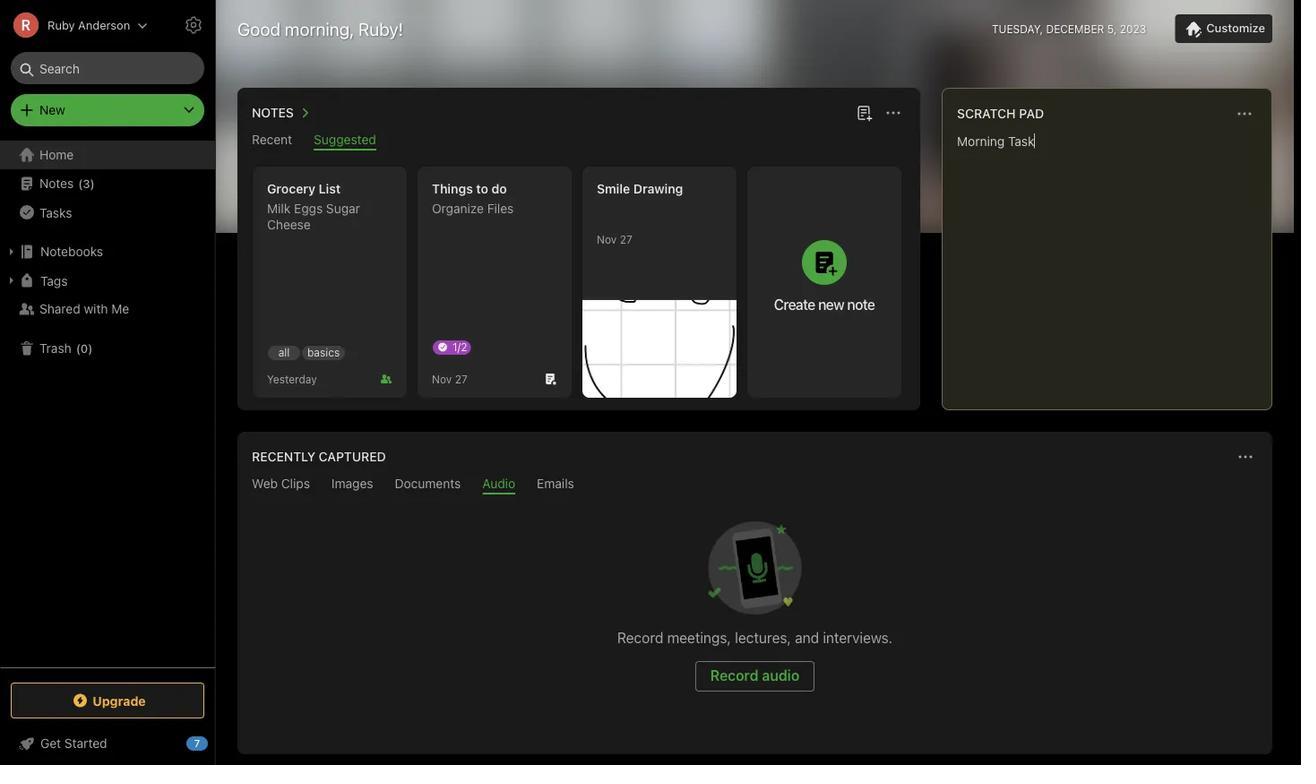 Task type: locate. For each thing, give the bounding box(es) containing it.
( down home link
[[78, 177, 83, 190]]

eggs
[[294, 201, 323, 216]]

and
[[795, 630, 819, 647]]

home link
[[0, 141, 215, 169]]

None search field
[[23, 52, 192, 84]]

7
[[194, 738, 200, 750]]

0 vertical spatial )
[[90, 177, 95, 190]]

grocery list milk eggs sugar cheese
[[267, 181, 360, 232]]

1 vertical spatial notes
[[39, 176, 74, 191]]

0 vertical spatial record
[[617, 630, 664, 647]]

web clips
[[252, 476, 310, 491]]

tasks button
[[0, 198, 214, 227]]

0 vertical spatial tab list
[[241, 132, 917, 151]]

tags
[[40, 273, 68, 288]]

upgrade button
[[11, 683, 204, 719]]

0 vertical spatial (
[[78, 177, 83, 190]]

ruby!
[[358, 18, 403, 39]]

expand tags image
[[4, 273, 19, 288]]

create
[[774, 296, 815, 313]]

( for trash
[[76, 342, 81, 355]]

recent
[[252, 132, 292, 147]]

tuesday, december 5, 2023
[[992, 22, 1146, 35]]

recent tab
[[252, 132, 292, 151]]

tree containing home
[[0, 141, 215, 667]]

do
[[492, 181, 507, 196]]

( inside notes ( 3 )
[[78, 177, 83, 190]]

) right trash
[[88, 342, 93, 355]]

2 tab list from the top
[[241, 476, 1269, 495]]

upgrade
[[93, 693, 146, 708]]

0 vertical spatial 27
[[620, 233, 632, 246]]

record
[[617, 630, 664, 647], [710, 667, 759, 684]]

Account field
[[0, 7, 148, 43]]

record audio
[[710, 667, 800, 684]]

get started
[[40, 736, 107, 751]]

0 vertical spatial nov 27
[[597, 233, 632, 246]]

Search text field
[[23, 52, 192, 84]]

audio tab panel
[[237, 495, 1273, 755]]

notes ( 3 )
[[39, 176, 95, 191]]

audio tab
[[482, 476, 515, 495]]

nov 27 down smile
[[597, 233, 632, 246]]

record for record meetings, lectures, and interviews.
[[617, 630, 664, 647]]

recently
[[252, 449, 315, 464]]

) down home link
[[90, 177, 95, 190]]

notes for notes
[[252, 105, 294, 120]]

1 vertical spatial (
[[76, 342, 81, 355]]

nov 27 down 1/2
[[432, 373, 468, 385]]

notes inside notes button
[[252, 105, 294, 120]]

0 vertical spatial notes
[[252, 105, 294, 120]]

Start writing… text field
[[957, 134, 1271, 395]]

scratch
[[957, 106, 1016, 121]]

1 horizontal spatial nov
[[597, 233, 617, 246]]

1 vertical spatial nov 27
[[432, 373, 468, 385]]

( inside trash ( 0 )
[[76, 342, 81, 355]]

( right trash
[[76, 342, 81, 355]]

nov
[[597, 233, 617, 246], [432, 373, 452, 385]]

notes inside tree
[[39, 176, 74, 191]]

tab list for recently captured
[[241, 476, 1269, 495]]

record for record audio
[[710, 667, 759, 684]]

1 tab list from the top
[[241, 132, 917, 151]]

more actions image
[[883, 102, 904, 124], [1234, 103, 1256, 125]]

new
[[39, 103, 65, 117]]

27
[[620, 233, 632, 246], [455, 373, 468, 385]]

)
[[90, 177, 95, 190], [88, 342, 93, 355]]

notes up recent
[[252, 105, 294, 120]]

started
[[64, 736, 107, 751]]

0 horizontal spatial nov
[[432, 373, 452, 385]]

create new note
[[774, 296, 875, 313]]

sugar
[[326, 201, 360, 216]]

organize
[[432, 201, 484, 216]]

tab list containing recent
[[241, 132, 917, 151]]

1 vertical spatial )
[[88, 342, 93, 355]]

suggested
[[314, 132, 376, 147]]

clips
[[281, 476, 310, 491]]

things to do organize files
[[432, 181, 514, 216]]

27 down smile
[[620, 233, 632, 246]]

) inside notes ( 3 )
[[90, 177, 95, 190]]

anderson
[[78, 18, 130, 32]]

get
[[40, 736, 61, 751]]

record left 'meetings,'
[[617, 630, 664, 647]]

0 horizontal spatial more actions image
[[883, 102, 904, 124]]

shared with me
[[39, 302, 129, 316]]

More actions field
[[881, 100, 906, 125], [1232, 101, 1257, 126], [1233, 445, 1258, 470]]

) for trash
[[88, 342, 93, 355]]

notes down 'home' at the top of page
[[39, 176, 74, 191]]

notes button
[[248, 102, 315, 124]]

1 horizontal spatial record
[[710, 667, 759, 684]]

0 horizontal spatial record
[[617, 630, 664, 647]]

27 down 1/2
[[455, 373, 468, 385]]

record down record meetings, lectures, and interviews.
[[710, 667, 759, 684]]

more actions field for scratch pad
[[1232, 101, 1257, 126]]

scratch pad
[[957, 106, 1044, 121]]

record inside record audio button
[[710, 667, 759, 684]]

tab list containing web clips
[[241, 476, 1269, 495]]

1 vertical spatial record
[[710, 667, 759, 684]]

list
[[319, 181, 341, 196]]

1 horizontal spatial nov 27
[[597, 233, 632, 246]]

milk
[[267, 201, 291, 216]]

nov 27
[[597, 233, 632, 246], [432, 373, 468, 385]]

(
[[78, 177, 83, 190], [76, 342, 81, 355]]

1 horizontal spatial notes
[[252, 105, 294, 120]]

notes
[[252, 105, 294, 120], [39, 176, 74, 191]]

tree
[[0, 141, 215, 667]]

morning,
[[285, 18, 354, 39]]

create new note button
[[747, 167, 902, 398]]

tab list
[[241, 132, 917, 151], [241, 476, 1269, 495]]

) for notes
[[90, 177, 95, 190]]

) inside trash ( 0 )
[[88, 342, 93, 355]]

documents
[[395, 476, 461, 491]]

emails
[[537, 476, 574, 491]]

things
[[432, 181, 473, 196]]

suggested tab panel
[[237, 151, 920, 410]]

0 horizontal spatial notes
[[39, 176, 74, 191]]

1 vertical spatial tab list
[[241, 476, 1269, 495]]

record meetings, lectures, and interviews.
[[617, 630, 893, 647]]

images tab
[[332, 476, 373, 495]]

1 vertical spatial 27
[[455, 373, 468, 385]]

0
[[81, 342, 88, 355]]

to
[[476, 181, 488, 196]]



Task type: describe. For each thing, give the bounding box(es) containing it.
good
[[237, 18, 281, 39]]

0 horizontal spatial 27
[[455, 373, 468, 385]]

smile
[[597, 181, 630, 196]]

trash
[[39, 341, 71, 356]]

more actions image
[[1235, 446, 1256, 468]]

record audio button
[[695, 661, 815, 692]]

december
[[1046, 22, 1104, 35]]

cheese
[[267, 217, 311, 232]]

expand notebooks image
[[4, 245, 19, 259]]

web clips tab
[[252, 476, 310, 495]]

notes for notes ( 3 )
[[39, 176, 74, 191]]

lectures,
[[735, 630, 791, 647]]

shared
[[39, 302, 80, 316]]

documents tab
[[395, 476, 461, 495]]

shared with me link
[[0, 295, 214, 324]]

files
[[487, 201, 514, 216]]

drawing
[[633, 181, 683, 196]]

with
[[84, 302, 108, 316]]

web
[[252, 476, 278, 491]]

ruby
[[47, 18, 75, 32]]

grocery
[[267, 181, 315, 196]]

home
[[39, 147, 74, 162]]

1 horizontal spatial more actions image
[[1234, 103, 1256, 125]]

0 horizontal spatial nov 27
[[432, 373, 468, 385]]

3
[[83, 177, 90, 190]]

captured
[[319, 449, 386, 464]]

audio
[[482, 476, 515, 491]]

new
[[818, 296, 844, 313]]

thumbnail image
[[583, 300, 737, 398]]

good morning, ruby!
[[237, 18, 403, 39]]

notebooks link
[[0, 237, 214, 266]]

pad
[[1019, 106, 1044, 121]]

( for notes
[[78, 177, 83, 190]]

audio
[[762, 667, 800, 684]]

ruby anderson
[[47, 18, 130, 32]]

settings image
[[183, 14, 204, 36]]

5,
[[1107, 22, 1117, 35]]

notebooks
[[40, 244, 103, 259]]

recently captured
[[252, 449, 386, 464]]

1 horizontal spatial 27
[[620, 233, 632, 246]]

suggested tab
[[314, 132, 376, 151]]

more actions field for recently captured
[[1233, 445, 1258, 470]]

smile drawing
[[597, 181, 683, 196]]

new button
[[11, 94, 204, 126]]

0 vertical spatial nov
[[597, 233, 617, 246]]

all
[[278, 346, 290, 359]]

images
[[332, 476, 373, 491]]

emails tab
[[537, 476, 574, 495]]

click to collapse image
[[208, 732, 222, 754]]

Help and Learning task checklist field
[[0, 729, 215, 758]]

1/2
[[453, 341, 467, 353]]

yesterday
[[267, 373, 317, 385]]

2023
[[1120, 22, 1146, 35]]

meetings,
[[667, 630, 731, 647]]

me
[[111, 302, 129, 316]]

customize button
[[1175, 14, 1273, 43]]

tab list for notes
[[241, 132, 917, 151]]

basics
[[307, 346, 340, 359]]

scratch pad button
[[954, 103, 1044, 125]]

customize
[[1207, 21, 1265, 35]]

tags button
[[0, 266, 214, 295]]

1 vertical spatial nov
[[432, 373, 452, 385]]

recently captured button
[[248, 446, 386, 468]]

interviews.
[[823, 630, 893, 647]]

tuesday,
[[992, 22, 1043, 35]]

trash ( 0 )
[[39, 341, 93, 356]]

note
[[847, 296, 875, 313]]

tasks
[[39, 205, 72, 220]]



Task type: vqa. For each thing, say whether or not it's contained in the screenshot.
Note Editor text field
no



